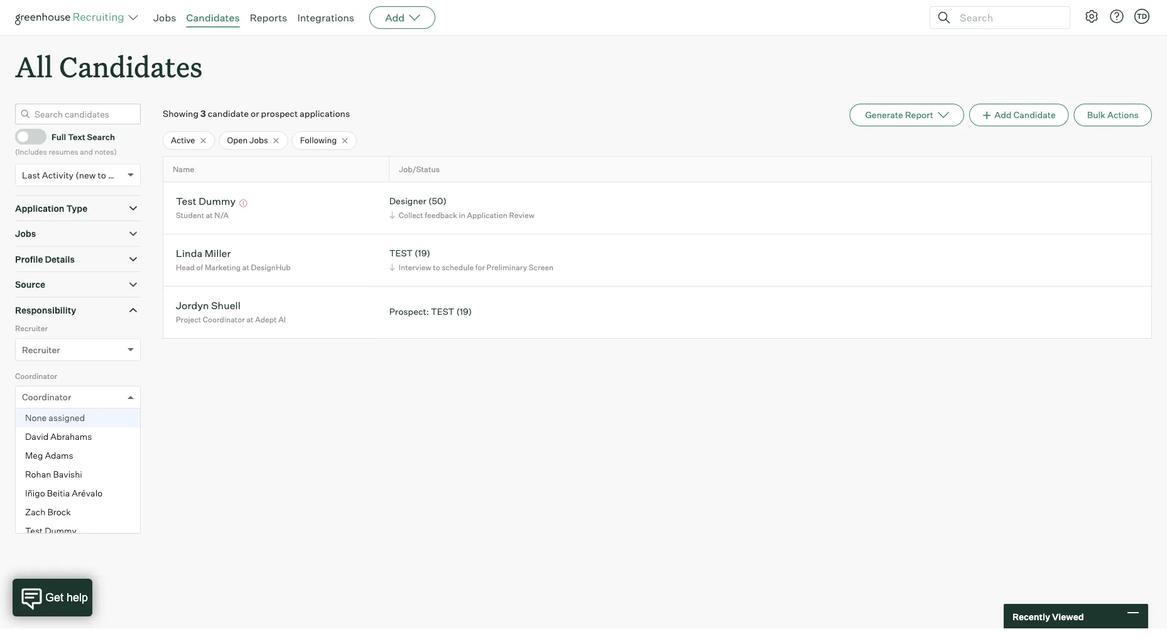 Task type: describe. For each thing, give the bounding box(es) containing it.
reset
[[34, 504, 57, 515]]

applications
[[300, 108, 350, 119]]

add for add
[[385, 11, 405, 24]]

responsibility
[[15, 305, 76, 316]]

tasks
[[52, 447, 77, 458]]

david abrahams
[[25, 431, 92, 442]]

last
[[22, 170, 40, 181]]

list box inside coordinator element
[[16, 409, 140, 541]]

notes)
[[95, 147, 117, 156]]

td button
[[1133, 6, 1153, 26]]

integrations
[[298, 11, 355, 24]]

brock
[[47, 507, 71, 518]]

active
[[171, 135, 195, 145]]

test for test dummy link
[[176, 195, 197, 207]]

candidate
[[208, 108, 249, 119]]

dummy for test dummy option
[[45, 526, 77, 537]]

who
[[31, 419, 48, 429]]

collect feedback in application review link
[[388, 209, 538, 221]]

showing
[[163, 108, 199, 119]]

designer (50) collect feedback in application review
[[390, 196, 535, 220]]

bavishi
[[53, 469, 82, 480]]

candidate reports are now available! apply filters and select "view in app" element
[[850, 104, 965, 126]]

showing 3 candidate or prospect applications
[[163, 108, 350, 119]]

1 horizontal spatial test
[[431, 306, 455, 317]]

recently
[[1013, 611, 1051, 622]]

adept
[[255, 315, 277, 324]]

0 vertical spatial recruiter
[[15, 324, 48, 333]]

0 horizontal spatial following
[[63, 419, 99, 429]]

zach brock
[[25, 507, 71, 518]]

1 vertical spatial jobs
[[250, 135, 268, 145]]

interview to schedule for preliminary screen link
[[388, 261, 557, 273]]

0 vertical spatial at
[[206, 210, 213, 220]]

Search candidates field
[[15, 104, 141, 125]]

screen
[[529, 263, 554, 272]]

test dummy for test dummy link
[[176, 195, 236, 207]]

integrations link
[[298, 11, 355, 24]]

shuell
[[211, 299, 241, 312]]

marketing
[[205, 263, 241, 272]]

type
[[66, 203, 88, 214]]

i'm
[[50, 419, 61, 429]]

generate
[[866, 109, 904, 120]]

last activity (new to old) option
[[22, 170, 124, 181]]

none assigned option
[[16, 409, 140, 428]]

prospect: test (19)
[[390, 306, 472, 317]]

job/status
[[399, 164, 440, 174]]

bulk actions
[[1088, 109, 1140, 120]]

linda miller head of marketing at designhub
[[176, 247, 291, 272]]

meg
[[25, 450, 43, 461]]

2 vertical spatial coordinator
[[22, 392, 71, 403]]

1 vertical spatial recruiter
[[22, 344, 60, 355]]

(50)
[[429, 196, 447, 207]]

who i'm following
[[31, 419, 99, 429]]

configure image
[[1085, 9, 1100, 24]]

for
[[476, 263, 485, 272]]

resumes
[[49, 147, 78, 156]]

assigned
[[49, 412, 85, 423]]

greenhouse recruiting image
[[15, 10, 128, 25]]

Who I'm Following checkbox
[[18, 419, 26, 428]]

pipeline
[[15, 447, 50, 458]]

rohan
[[25, 469, 51, 480]]

0 vertical spatial following
[[300, 135, 337, 145]]

test (19) interview to schedule for preliminary screen
[[390, 248, 554, 272]]

candidates link
[[186, 11, 240, 24]]

test dummy for test dummy option
[[25, 526, 77, 537]]

profile
[[15, 254, 43, 265]]

(new
[[76, 170, 96, 181]]

add button
[[370, 6, 436, 29]]

jordyn
[[176, 299, 209, 312]]

generate report
[[866, 109, 934, 120]]

david abrahams option
[[16, 428, 140, 446]]

test inside test (19) interview to schedule for preliminary screen
[[390, 248, 413, 259]]

designer
[[390, 196, 427, 207]]

at inside jordyn shuell project coordinator at adept ai
[[247, 315, 254, 324]]

(19) inside test (19) interview to schedule for preliminary screen
[[415, 248, 431, 259]]

to for schedule
[[433, 263, 440, 272]]

test dummy has been in application review for more than 5 days image
[[238, 200, 249, 207]]

abrahams
[[50, 431, 92, 442]]

bulk actions link
[[1075, 104, 1153, 126]]

add candidate
[[995, 109, 1056, 120]]

prospect:
[[390, 306, 429, 317]]

meg adams
[[25, 450, 73, 461]]

miller
[[205, 247, 231, 259]]

generate report button
[[850, 104, 965, 126]]

of
[[196, 263, 203, 272]]

1 horizontal spatial (19)
[[457, 306, 472, 317]]

review
[[509, 210, 535, 220]]

none field inside coordinator element
[[22, 387, 25, 408]]

student at n/a
[[176, 210, 229, 220]]

zach brock option
[[16, 503, 140, 522]]

test dummy option
[[16, 522, 140, 541]]



Task type: vqa. For each thing, say whether or not it's contained in the screenshot.
bottom 'Add'
yes



Task type: locate. For each thing, give the bounding box(es) containing it.
test inside test dummy option
[[25, 526, 43, 537]]

beitia
[[47, 488, 70, 499]]

candidates right jobs link on the left top of the page
[[186, 11, 240, 24]]

coordinator inside jordyn shuell project coordinator at adept ai
[[203, 315, 245, 324]]

pipeline tasks
[[15, 447, 77, 458]]

1 horizontal spatial following
[[300, 135, 337, 145]]

at left n/a
[[206, 210, 213, 220]]

test inside test dummy link
[[176, 195, 197, 207]]

recruiter element
[[15, 323, 141, 370]]

to inside test (19) interview to schedule for preliminary screen
[[433, 263, 440, 272]]

add inside popup button
[[385, 11, 405, 24]]

2 horizontal spatial jobs
[[250, 135, 268, 145]]

viewed
[[1053, 611, 1085, 622]]

dummy for test dummy link
[[199, 195, 236, 207]]

student
[[176, 210, 204, 220]]

to
[[98, 170, 106, 181], [433, 263, 440, 272]]

0 vertical spatial test dummy
[[176, 195, 236, 207]]

candidates down jobs link on the left top of the page
[[59, 48, 203, 85]]

jobs
[[153, 11, 176, 24], [250, 135, 268, 145], [15, 228, 36, 239]]

list box
[[16, 409, 140, 541]]

reports
[[250, 11, 287, 24]]

1 vertical spatial test
[[431, 306, 455, 317]]

open jobs
[[227, 135, 268, 145]]

actions
[[1108, 109, 1140, 120]]

test dummy inside option
[[25, 526, 77, 537]]

jobs left "candidates" link
[[153, 11, 176, 24]]

application down last
[[15, 203, 64, 214]]

(includes
[[15, 147, 47, 156]]

to left "old)"
[[98, 170, 106, 181]]

project
[[176, 315, 201, 324]]

td
[[1138, 12, 1148, 20]]

following
[[300, 135, 337, 145], [63, 419, 99, 429]]

iñigo beitia arévalo
[[25, 488, 103, 499]]

1 vertical spatial following
[[63, 419, 99, 429]]

0 horizontal spatial to
[[98, 170, 106, 181]]

0 vertical spatial dummy
[[199, 195, 236, 207]]

(19)
[[415, 248, 431, 259], [457, 306, 472, 317]]

david
[[25, 431, 49, 442]]

1 vertical spatial add
[[995, 109, 1012, 120]]

0 horizontal spatial add
[[385, 11, 405, 24]]

td button
[[1135, 9, 1150, 24]]

1 horizontal spatial dummy
[[199, 195, 236, 207]]

0 vertical spatial candidates
[[186, 11, 240, 24]]

open
[[227, 135, 248, 145]]

application inside designer (50) collect feedback in application review
[[467, 210, 508, 220]]

0 vertical spatial test
[[176, 195, 197, 207]]

rohan bavishi
[[25, 469, 82, 480]]

dummy down brock
[[45, 526, 77, 537]]

coordinator up none assigned
[[22, 392, 71, 403]]

reset filters button
[[15, 497, 91, 521]]

test down zach
[[25, 526, 43, 537]]

none
[[25, 412, 47, 423]]

ai
[[279, 315, 286, 324]]

test for test dummy option
[[25, 526, 43, 537]]

iñigo beitia arévalo option
[[16, 484, 140, 503]]

none assigned
[[25, 412, 85, 423]]

1 horizontal spatial to
[[433, 263, 440, 272]]

coordinator down the shuell
[[203, 315, 245, 324]]

1 vertical spatial test dummy
[[25, 526, 77, 537]]

coordinator element
[[15, 370, 141, 541]]

to left schedule
[[433, 263, 440, 272]]

1 vertical spatial test
[[25, 526, 43, 537]]

test right the prospect:
[[431, 306, 455, 317]]

and
[[80, 147, 93, 156]]

1 vertical spatial dummy
[[45, 526, 77, 537]]

zach
[[25, 507, 45, 518]]

1 horizontal spatial application
[[467, 210, 508, 220]]

feedback
[[425, 210, 458, 220]]

test dummy
[[176, 195, 236, 207], [25, 526, 77, 537]]

interview
[[399, 263, 432, 272]]

filters
[[59, 504, 84, 515]]

1 horizontal spatial test
[[176, 195, 197, 207]]

test up interview
[[390, 248, 413, 259]]

to for old)
[[98, 170, 106, 181]]

arévalo
[[72, 488, 103, 499]]

test dummy link
[[176, 195, 236, 209]]

1 vertical spatial (19)
[[457, 306, 472, 317]]

None field
[[22, 387, 25, 408]]

application
[[15, 203, 64, 214], [467, 210, 508, 220]]

add inside 'link'
[[995, 109, 1012, 120]]

test dummy down zach brock
[[25, 526, 77, 537]]

1 vertical spatial at
[[242, 263, 249, 272]]

1 vertical spatial to
[[433, 263, 440, 272]]

jobs link
[[153, 11, 176, 24]]

education
[[15, 472, 58, 483]]

at left the adept
[[247, 315, 254, 324]]

0 horizontal spatial dummy
[[45, 526, 77, 537]]

adams
[[45, 450, 73, 461]]

activity
[[42, 170, 74, 181]]

following down applications
[[300, 135, 337, 145]]

coordinator up none
[[15, 371, 57, 381]]

(19) down schedule
[[457, 306, 472, 317]]

3
[[201, 108, 206, 119]]

meg adams option
[[16, 446, 140, 465]]

recently viewed
[[1013, 611, 1085, 622]]

list box containing none assigned
[[16, 409, 140, 541]]

add for add candidate
[[995, 109, 1012, 120]]

1 vertical spatial candidates
[[59, 48, 203, 85]]

1 horizontal spatial add
[[995, 109, 1012, 120]]

dummy up n/a
[[199, 195, 236, 207]]

details
[[45, 254, 75, 265]]

head
[[176, 263, 195, 272]]

0 horizontal spatial test
[[390, 248, 413, 259]]

checkmark image
[[21, 132, 30, 141]]

reset filters
[[34, 504, 84, 515]]

report
[[906, 109, 934, 120]]

linda miller link
[[176, 247, 231, 261]]

n/a
[[215, 210, 229, 220]]

0 vertical spatial jobs
[[153, 11, 176, 24]]

application type
[[15, 203, 88, 214]]

test
[[176, 195, 197, 207], [25, 526, 43, 537]]

old)
[[108, 170, 124, 181]]

iñigo
[[25, 488, 45, 499]]

name
[[173, 164, 194, 174]]

2 vertical spatial at
[[247, 315, 254, 324]]

rohan bavishi option
[[16, 465, 140, 484]]

search
[[87, 132, 115, 142]]

at inside linda miller head of marketing at designhub
[[242, 263, 249, 272]]

test up student
[[176, 195, 197, 207]]

candidate
[[1014, 109, 1056, 120]]

designhub
[[251, 263, 291, 272]]

dummy inside option
[[45, 526, 77, 537]]

last activity (new to old)
[[22, 170, 124, 181]]

0 horizontal spatial test dummy
[[25, 526, 77, 537]]

0 vertical spatial to
[[98, 170, 106, 181]]

0 horizontal spatial test
[[25, 526, 43, 537]]

0 vertical spatial (19)
[[415, 248, 431, 259]]

2 vertical spatial jobs
[[15, 228, 36, 239]]

coordinator
[[203, 315, 245, 324], [15, 371, 57, 381], [22, 392, 71, 403]]

collect
[[399, 210, 423, 220]]

0 horizontal spatial jobs
[[15, 228, 36, 239]]

text
[[68, 132, 85, 142]]

jobs right open
[[250, 135, 268, 145]]

full text search (includes resumes and notes)
[[15, 132, 117, 156]]

0 vertical spatial test
[[390, 248, 413, 259]]

all
[[15, 48, 53, 85]]

preliminary
[[487, 263, 527, 272]]

in
[[459, 210, 466, 220]]

Search text field
[[957, 8, 1059, 27]]

1 horizontal spatial test dummy
[[176, 195, 236, 207]]

0 horizontal spatial (19)
[[415, 248, 431, 259]]

at right marketing
[[242, 263, 249, 272]]

0 vertical spatial coordinator
[[203, 315, 245, 324]]

source
[[15, 279, 45, 290]]

prospect
[[261, 108, 298, 119]]

add candidate link
[[970, 104, 1070, 126]]

0 vertical spatial add
[[385, 11, 405, 24]]

add
[[385, 11, 405, 24], [995, 109, 1012, 120]]

bulk
[[1088, 109, 1106, 120]]

jordyn shuell project coordinator at adept ai
[[176, 299, 286, 324]]

(19) up interview
[[415, 248, 431, 259]]

dummy
[[199, 195, 236, 207], [45, 526, 77, 537]]

application right in
[[467, 210, 508, 220]]

all candidates
[[15, 48, 203, 85]]

jobs up the profile
[[15, 228, 36, 239]]

1 vertical spatial coordinator
[[15, 371, 57, 381]]

following up abrahams
[[63, 419, 99, 429]]

0 horizontal spatial application
[[15, 203, 64, 214]]

test dummy up student at n/a
[[176, 195, 236, 207]]

1 horizontal spatial jobs
[[153, 11, 176, 24]]



